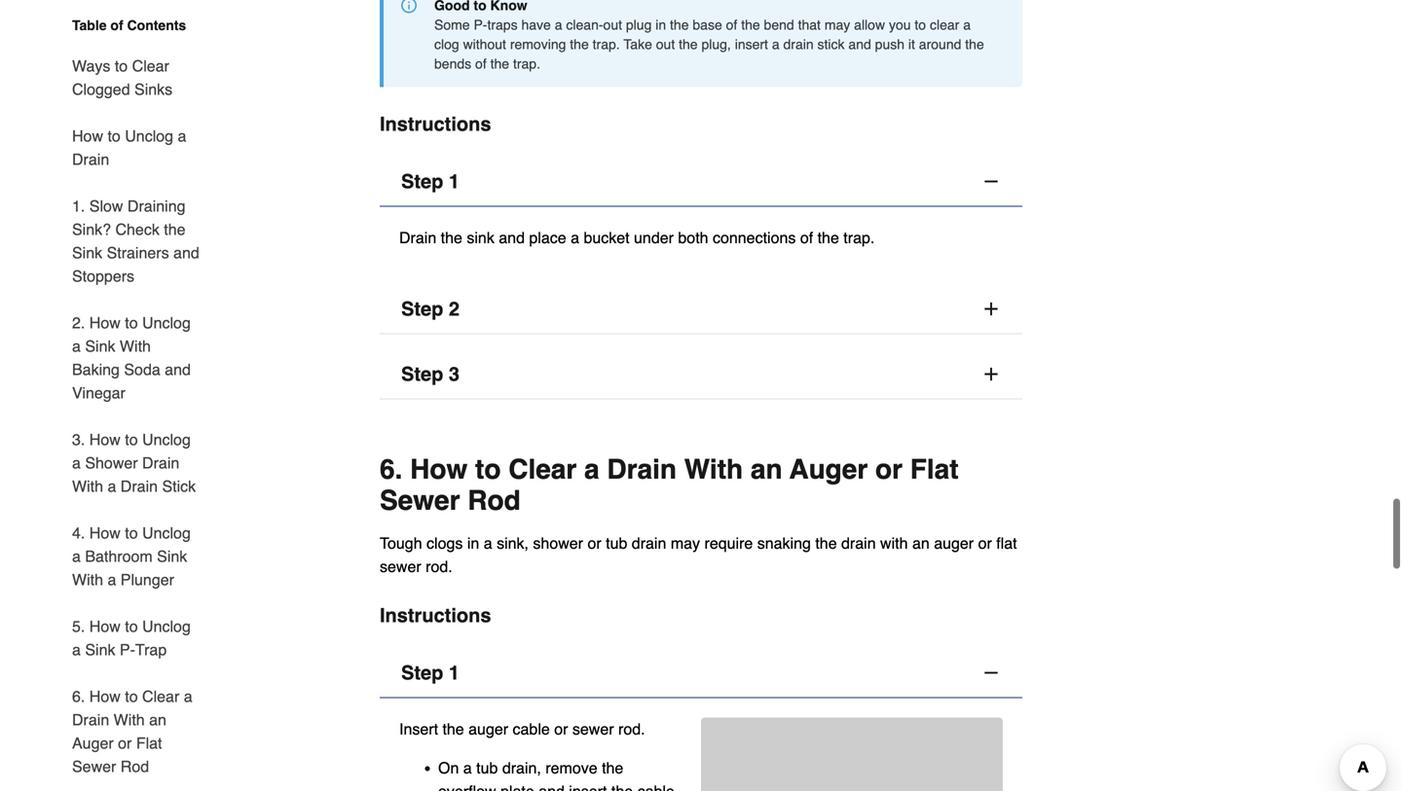 Task type: vqa. For each thing, say whether or not it's contained in the screenshot.
Tile Floor Installation link
no



Task type: locate. For each thing, give the bounding box(es) containing it.
of
[[726, 16, 737, 32], [110, 18, 123, 33], [475, 55, 487, 71], [800, 228, 813, 246]]

and down "remove"
[[539, 782, 565, 792]]

plus image inside step 3 button
[[982, 364, 1001, 383]]

drain down that
[[783, 36, 814, 51]]

insert
[[569, 782, 607, 792]]

an up the snaking
[[751, 453, 783, 485]]

0 vertical spatial in
[[656, 16, 666, 32]]

instructions down clogs
[[380, 604, 491, 626]]

a
[[555, 16, 562, 32], [963, 16, 971, 32], [772, 36, 780, 51], [178, 127, 186, 145], [571, 228, 579, 246], [72, 337, 81, 355], [584, 453, 599, 485], [72, 454, 81, 472], [108, 478, 116, 496], [484, 534, 492, 552], [72, 548, 81, 566], [108, 571, 116, 589], [72, 641, 81, 659], [184, 688, 192, 706], [463, 759, 472, 777]]

allow
[[854, 16, 885, 32]]

contents
[[127, 18, 186, 33]]

1 horizontal spatial in
[[656, 16, 666, 32]]

1 for first step 1 button from the bottom
[[449, 661, 460, 684]]

to right ways
[[115, 57, 128, 75]]

sink inside 4. how to unclog a bathroom sink with a plunger
[[157, 548, 187, 566]]

0 horizontal spatial rod.
[[426, 557, 453, 575]]

0 horizontal spatial 6.
[[72, 688, 85, 706]]

0 vertical spatial step 1
[[401, 169, 460, 192]]

0 vertical spatial may
[[825, 16, 850, 32]]

2 vertical spatial clear
[[142, 688, 179, 706]]

1 horizontal spatial 6. how to clear a drain with an auger or flat sewer rod
[[380, 453, 959, 516]]

may
[[825, 16, 850, 32], [671, 534, 700, 552]]

and right strainers
[[173, 244, 199, 262]]

sink up baking
[[85, 337, 115, 355]]

p- up without
[[474, 16, 487, 32]]

1 vertical spatial in
[[467, 534, 479, 552]]

unclog inside 5. how to unclog a sink p-trap
[[142, 618, 191, 636]]

0 vertical spatial rod
[[468, 485, 521, 516]]

1 horizontal spatial tub
[[606, 534, 627, 552]]

0 vertical spatial clear
[[132, 57, 169, 75]]

how right 2.
[[89, 314, 121, 332]]

both
[[678, 228, 708, 246]]

unclog down sinks
[[125, 127, 173, 145]]

1 vertical spatial minus image
[[982, 663, 1001, 682]]

or
[[875, 453, 903, 485], [588, 534, 601, 552], [978, 534, 992, 552], [554, 720, 568, 738], [118, 735, 132, 753]]

0 vertical spatial 6.
[[380, 453, 403, 485]]

0 vertical spatial sewer
[[380, 557, 421, 575]]

clear up shower
[[509, 453, 577, 485]]

clear
[[132, 57, 169, 75], [509, 453, 577, 485], [142, 688, 179, 706]]

how inside 5. how to unclog a sink p-trap
[[89, 618, 121, 636]]

sink inside 2. how to unclog a sink with baking soda and vinegar
[[85, 337, 115, 355]]

0 horizontal spatial flat
[[136, 735, 162, 753]]

may left "require"
[[671, 534, 700, 552]]

2 plus image from the top
[[982, 364, 1001, 383]]

1 vertical spatial 6. how to clear a drain with an auger or flat sewer rod
[[72, 688, 192, 776]]

6. how to clear a drain with an auger or flat sewer rod up tough clogs in a sink, shower or tub drain may require snaking the drain with an auger or flat sewer rod.
[[380, 453, 959, 516]]

with down bathroom
[[72, 571, 103, 589]]

2 minus image from the top
[[982, 663, 1001, 682]]

drain the sink and place a bucket under both connections of the trap.
[[399, 228, 875, 246]]

in right plug
[[656, 16, 666, 32]]

0 vertical spatial plus image
[[982, 299, 1001, 318]]

1 horizontal spatial rod.
[[618, 720, 645, 738]]

unclog inside 4. how to unclog a bathroom sink with a plunger
[[142, 524, 191, 542]]

1 plus image from the top
[[982, 299, 1001, 318]]

unclog up soda
[[142, 314, 191, 332]]

0 horizontal spatial tub
[[476, 759, 498, 777]]

auger inside tough clogs in a sink, shower or tub drain may require snaking the drain with an auger or flat sewer rod.
[[934, 534, 974, 552]]

sink,
[[497, 534, 529, 552]]

2 horizontal spatial an
[[912, 534, 930, 552]]

2
[[449, 297, 460, 319]]

step 1 for first step 1 button from the bottom
[[401, 661, 460, 684]]

that
[[798, 16, 821, 32]]

sewer
[[380, 485, 460, 516], [72, 758, 116, 776]]

step 1
[[401, 169, 460, 192], [401, 661, 460, 684]]

rod
[[468, 485, 521, 516], [121, 758, 149, 776]]

how inside 3. how to unclog a shower drain with a drain stick
[[89, 431, 121, 449]]

1. slow draining sink? check the sink strainers and stoppers link
[[72, 183, 203, 300]]

a inside 2. how to unclog a sink with baking soda and vinegar
[[72, 337, 81, 355]]

step 3
[[401, 362, 460, 385]]

how to unclog a drain
[[72, 127, 186, 168]]

out right take
[[656, 36, 675, 51]]

step 2 button
[[380, 284, 1022, 334]]

0 vertical spatial step 1 button
[[380, 156, 1022, 206]]

clear up sinks
[[132, 57, 169, 75]]

table of contents element
[[56, 16, 203, 792]]

3
[[449, 362, 460, 385]]

1 vertical spatial instructions
[[380, 604, 491, 626]]

1 vertical spatial flat
[[136, 735, 162, 753]]

flat inside table of contents element
[[136, 735, 162, 753]]

without
[[463, 36, 506, 51]]

drain,
[[502, 759, 541, 777]]

with up soda
[[120, 337, 151, 355]]

0 vertical spatial 6. how to clear a drain with an auger or flat sewer rod
[[380, 453, 959, 516]]

1 step 1 from the top
[[401, 169, 460, 192]]

how down the clogged
[[72, 127, 103, 145]]

to inside 2. how to unclog a sink with baking soda and vinegar
[[125, 314, 138, 332]]

sink up plunger
[[157, 548, 187, 566]]

unclog inside 3. how to unclog a shower drain with a drain stick
[[142, 431, 191, 449]]

0 vertical spatial an
[[751, 453, 783, 485]]

an inside table of contents element
[[149, 711, 166, 729]]

auger
[[790, 453, 868, 485], [72, 735, 114, 753]]

an down trap
[[149, 711, 166, 729]]

1 vertical spatial tub
[[476, 759, 498, 777]]

0 horizontal spatial may
[[671, 534, 700, 552]]

0 horizontal spatial auger
[[72, 735, 114, 753]]

auger left cable
[[469, 720, 508, 738]]

1 step 1 button from the top
[[380, 156, 1022, 206]]

tub right shower
[[606, 534, 627, 552]]

you
[[889, 16, 911, 32]]

unclog up trap
[[142, 618, 191, 636]]

1 horizontal spatial p-
[[474, 16, 487, 32]]

table
[[72, 18, 107, 33]]

plus image for step 3
[[982, 364, 1001, 383]]

1 horizontal spatial may
[[825, 16, 850, 32]]

1 vertical spatial 1
[[449, 661, 460, 684]]

push it
[[875, 36, 915, 51]]

1 instructions from the top
[[380, 112, 491, 134]]

trap.
[[593, 36, 620, 51], [513, 55, 540, 71], [844, 228, 875, 246]]

drain left "require"
[[632, 534, 666, 552]]

1 minus image from the top
[[982, 171, 1001, 190]]

0 horizontal spatial out
[[603, 16, 622, 32]]

2 step 1 button from the top
[[380, 648, 1022, 698]]

rod. up on a tub drain, remove the overflow plate and insert the cabl
[[618, 720, 645, 738]]

unclog
[[125, 127, 173, 145], [142, 314, 191, 332], [142, 431, 191, 449], [142, 524, 191, 542], [142, 618, 191, 636]]

instructions down bends
[[380, 112, 491, 134]]

2 step 1 from the top
[[401, 661, 460, 684]]

2 vertical spatial an
[[149, 711, 166, 729]]

rod inside 6. how to clear a drain with an auger or flat sewer rod link
[[121, 758, 149, 776]]

1 vertical spatial step 1
[[401, 661, 460, 684]]

0 horizontal spatial 6. how to clear a drain with an auger or flat sewer rod
[[72, 688, 192, 776]]

may inside some p-traps have a clean-out plug in the base of the bend that may allow you to clear a clog without removing the trap. take out the plug, insert a drain stick and push it around the bends of the trap.
[[825, 16, 850, 32]]

how up shower
[[89, 431, 121, 449]]

1 horizontal spatial an
[[751, 453, 783, 485]]

tub
[[606, 534, 627, 552], [476, 759, 498, 777]]

slow
[[89, 197, 123, 215]]

with inside 3. how to unclog a shower drain with a drain stick
[[72, 478, 103, 496]]

0 horizontal spatial p-
[[120, 641, 135, 659]]

the
[[670, 16, 689, 32], [741, 16, 760, 32], [570, 36, 589, 51], [679, 36, 698, 51], [965, 36, 984, 51], [490, 55, 509, 71], [164, 221, 186, 239], [441, 228, 462, 246], [818, 228, 839, 246], [815, 534, 837, 552], [443, 720, 464, 738], [602, 759, 624, 777], [611, 782, 633, 792]]

0 horizontal spatial auger
[[469, 720, 508, 738]]

a inside 5. how to unclog a sink p-trap
[[72, 641, 81, 659]]

0 vertical spatial minus image
[[982, 171, 1001, 190]]

rod.
[[426, 557, 453, 575], [618, 720, 645, 738]]

sink
[[72, 244, 102, 262], [85, 337, 115, 355], [157, 548, 187, 566], [85, 641, 115, 659]]

1 vertical spatial an
[[912, 534, 930, 552]]

0 horizontal spatial sewer
[[72, 758, 116, 776]]

0 horizontal spatial in
[[467, 534, 479, 552]]

3.
[[72, 431, 85, 449]]

0 horizontal spatial sewer
[[380, 557, 421, 575]]

plus image
[[982, 299, 1001, 318], [982, 364, 1001, 383]]

soda
[[124, 361, 160, 379]]

6. how to clear a drain with an auger or flat sewer rod down trap
[[72, 688, 192, 776]]

clear
[[930, 16, 959, 32]]

1 vertical spatial auger
[[72, 735, 114, 753]]

6. inside table of contents element
[[72, 688, 85, 706]]

in right clogs
[[467, 534, 479, 552]]

to down the clogged
[[108, 127, 121, 145]]

flat
[[996, 534, 1017, 552]]

out
[[603, 16, 622, 32], [656, 36, 675, 51]]

4 step from the top
[[401, 661, 443, 684]]

clear inside ways to clear clogged sinks
[[132, 57, 169, 75]]

an inside tough clogs in a sink, shower or tub drain may require snaking the drain with an auger or flat sewer rod.
[[912, 534, 930, 552]]

auger left flat
[[934, 534, 974, 552]]

to up soda
[[125, 314, 138, 332]]

to down trap
[[125, 688, 138, 706]]

6. up tough at bottom
[[380, 453, 403, 485]]

may up stick and
[[825, 16, 850, 32]]

how inside 4. how to unclog a bathroom sink with a plunger
[[89, 524, 121, 542]]

drain inside some p-traps have a clean-out plug in the base of the bend that may allow you to clear a clog without removing the trap. take out the plug, insert a drain stick and push it around the bends of the trap.
[[783, 36, 814, 51]]

with down shower
[[72, 478, 103, 496]]

1 horizontal spatial drain
[[783, 36, 814, 51]]

on a tub drain, remove the overflow plate and insert the cabl
[[438, 759, 675, 792]]

plus image inside 'step 2' button
[[982, 299, 1001, 318]]

drain
[[72, 150, 109, 168], [399, 228, 436, 246], [607, 453, 677, 485], [142, 454, 179, 472], [121, 478, 158, 496], [72, 711, 109, 729]]

p- inside 5. how to unclog a sink p-trap
[[120, 641, 135, 659]]

p- down plunger
[[120, 641, 135, 659]]

0 vertical spatial instructions
[[380, 112, 491, 134]]

minus image
[[982, 171, 1001, 190], [982, 663, 1001, 682]]

0 vertical spatial auger
[[790, 453, 868, 485]]

tough clogs in a sink, shower or tub drain may require snaking the drain with an auger or flat sewer rod.
[[380, 534, 1017, 575]]

how right 4.
[[89, 524, 121, 542]]

1 horizontal spatial sewer
[[380, 485, 460, 516]]

2 vertical spatial trap.
[[844, 228, 875, 246]]

sewer down tough at bottom
[[380, 557, 421, 575]]

2 step from the top
[[401, 297, 443, 319]]

on
[[438, 759, 459, 777]]

how for 4. how to unclog a bathroom sink with a plunger link
[[89, 524, 121, 542]]

1 horizontal spatial trap.
[[593, 36, 620, 51]]

1 horizontal spatial sewer
[[572, 720, 614, 738]]

2 instructions from the top
[[380, 604, 491, 626]]

0 vertical spatial tub
[[606, 534, 627, 552]]

1 vertical spatial sewer
[[572, 720, 614, 738]]

6. how to clear a drain with an auger or flat sewer rod inside table of contents element
[[72, 688, 192, 776]]

with inside 2. how to unclog a sink with baking soda and vinegar
[[120, 337, 151, 355]]

0 horizontal spatial trap.
[[513, 55, 540, 71]]

to up trap
[[125, 618, 138, 636]]

unclog inside 2. how to unclog a sink with baking soda and vinegar
[[142, 314, 191, 332]]

clear down trap
[[142, 688, 179, 706]]

1 horizontal spatial auger
[[934, 534, 974, 552]]

step 2
[[401, 297, 460, 319]]

a inside on a tub drain, remove the overflow plate and insert the cabl
[[463, 759, 472, 777]]

sewer up "remove"
[[572, 720, 614, 738]]

how inside 2. how to unclog a sink with baking soda and vinegar
[[89, 314, 121, 332]]

sink down "5."
[[85, 641, 115, 659]]

minus image for first step 1 button from the top of the page
[[982, 171, 1001, 190]]

instructions for first step 1 button from the bottom
[[380, 604, 491, 626]]

and right soda
[[165, 361, 191, 379]]

and inside on a tub drain, remove the overflow plate and insert the cabl
[[539, 782, 565, 792]]

how right "5."
[[89, 618, 121, 636]]

1 vertical spatial out
[[656, 36, 675, 51]]

step
[[401, 169, 443, 192], [401, 297, 443, 319], [401, 362, 443, 385], [401, 661, 443, 684]]

an right with
[[912, 534, 930, 552]]

6. how to clear a drain with an auger or flat sewer rod link
[[72, 674, 203, 791]]

1 vertical spatial may
[[671, 534, 700, 552]]

0 horizontal spatial rod
[[121, 758, 149, 776]]

0 vertical spatial rod.
[[426, 557, 453, 575]]

instructions for first step 1 button from the top of the page
[[380, 112, 491, 134]]

rod. down clogs
[[426, 557, 453, 575]]

to up the sink,
[[475, 453, 501, 485]]

1 vertical spatial rod
[[121, 758, 149, 776]]

sink inside 5. how to unclog a sink p-trap
[[85, 641, 115, 659]]

sink?
[[72, 221, 111, 239]]

2. how to unclog a sink with baking soda and vinegar
[[72, 314, 191, 402]]

drain
[[783, 36, 814, 51], [632, 534, 666, 552], [841, 534, 876, 552]]

and inside 1. slow draining sink? check the sink strainers and stoppers
[[173, 244, 199, 262]]

in inside some p-traps have a clean-out plug in the base of the bend that may allow you to clear a clog without removing the trap. take out the plug, insert a drain stick and push it around the bends of the trap.
[[656, 16, 666, 32]]

drain left with
[[841, 534, 876, 552]]

0 vertical spatial 1
[[449, 169, 460, 192]]

plug
[[626, 16, 652, 32]]

1 vertical spatial p-
[[120, 641, 135, 659]]

how inside 6. how to clear a drain with an auger or flat sewer rod link
[[89, 688, 121, 706]]

to
[[915, 16, 926, 32], [115, 57, 128, 75], [108, 127, 121, 145], [125, 314, 138, 332], [125, 431, 138, 449], [475, 453, 501, 485], [125, 524, 138, 542], [125, 618, 138, 636], [125, 688, 138, 706]]

3. how to unclog a shower drain with a drain stick link
[[72, 417, 203, 510]]

plunger
[[121, 571, 174, 589]]

stick
[[162, 478, 196, 496]]

2 1 from the top
[[449, 661, 460, 684]]

1 horizontal spatial auger
[[790, 453, 868, 485]]

1 vertical spatial step 1 button
[[380, 648, 1022, 698]]

to inside how to unclog a drain
[[108, 127, 121, 145]]

how down 5. how to unclog a sink p-trap
[[89, 688, 121, 706]]

1 vertical spatial plus image
[[982, 364, 1001, 383]]

6. how to clear a drain with an auger or flat sewer rod
[[380, 453, 959, 516], [72, 688, 192, 776]]

1 vertical spatial trap.
[[513, 55, 540, 71]]

1 vertical spatial rod.
[[618, 720, 645, 738]]

flat
[[910, 453, 959, 485], [136, 735, 162, 753]]

unclog up stick
[[142, 431, 191, 449]]

to up shower
[[125, 431, 138, 449]]

1 horizontal spatial 6.
[[380, 453, 403, 485]]

6. down "5."
[[72, 688, 85, 706]]

clean-
[[566, 16, 603, 32]]

unclog down stick
[[142, 524, 191, 542]]

1 horizontal spatial flat
[[910, 453, 959, 485]]

1 1 from the top
[[449, 169, 460, 192]]

1 vertical spatial auger
[[469, 720, 508, 738]]

out left plug
[[603, 16, 622, 32]]

sink down sink?
[[72, 244, 102, 262]]

p-
[[474, 16, 487, 32], [120, 641, 135, 659]]

tub up overflow
[[476, 759, 498, 777]]

to right you
[[915, 16, 926, 32]]

minus image for first step 1 button from the bottom
[[982, 663, 1001, 682]]

step 1 button
[[380, 156, 1022, 206], [380, 648, 1022, 698]]

1 vertical spatial 6.
[[72, 688, 85, 706]]

1 vertical spatial sewer
[[72, 758, 116, 776]]

6.
[[380, 453, 403, 485], [72, 688, 85, 706]]

0 vertical spatial out
[[603, 16, 622, 32]]

2 horizontal spatial trap.
[[844, 228, 875, 246]]

auger
[[934, 534, 974, 552], [469, 720, 508, 738]]

to up bathroom
[[125, 524, 138, 542]]

with
[[120, 337, 151, 355], [684, 453, 743, 485], [72, 478, 103, 496], [72, 571, 103, 589], [114, 711, 145, 729]]

may inside tough clogs in a sink, shower or tub drain may require snaking the drain with an auger or flat sewer rod.
[[671, 534, 700, 552]]

1 horizontal spatial rod
[[468, 485, 521, 516]]

0 vertical spatial p-
[[474, 16, 487, 32]]

0 vertical spatial auger
[[934, 534, 974, 552]]

instructions
[[380, 112, 491, 134], [380, 604, 491, 626]]

0 horizontal spatial an
[[149, 711, 166, 729]]

3 step from the top
[[401, 362, 443, 385]]

0 vertical spatial flat
[[910, 453, 959, 485]]

the inside tough clogs in a sink, shower or tub drain may require snaking the drain with an auger or flat sewer rod.
[[815, 534, 837, 552]]



Task type: describe. For each thing, give the bounding box(es) containing it.
or inside table of contents element
[[118, 735, 132, 753]]

bends
[[434, 55, 471, 71]]

2 horizontal spatial drain
[[841, 534, 876, 552]]

remove
[[546, 759, 598, 777]]

have
[[521, 16, 551, 32]]

info image
[[401, 0, 417, 12]]

with up "require"
[[684, 453, 743, 485]]

plus image for step 2
[[982, 299, 1001, 318]]

0 horizontal spatial drain
[[632, 534, 666, 552]]

4. how to unclog a bathroom sink with a plunger link
[[72, 510, 203, 604]]

bend
[[764, 16, 794, 32]]

and right sink
[[499, 228, 525, 246]]

2.
[[72, 314, 85, 332]]

take
[[624, 36, 652, 51]]

ways
[[72, 57, 110, 75]]

of up plug, insert
[[726, 16, 737, 32]]

step inside button
[[401, 297, 443, 319]]

plate
[[501, 782, 534, 792]]

0 vertical spatial trap.
[[593, 36, 620, 51]]

to inside some p-traps have a clean-out plug in the base of the bend that may allow you to clear a clog without removing the trap. take out the plug, insert a drain stick and push it around the bends of the trap.
[[915, 16, 926, 32]]

0 vertical spatial sewer
[[380, 485, 460, 516]]

sewer inside tough clogs in a sink, shower or tub drain may require snaking the drain with an auger or flat sewer rod.
[[380, 557, 421, 575]]

4. how to unclog a bathroom sink with a plunger
[[72, 524, 191, 589]]

bathroom
[[85, 548, 153, 566]]

the inside 1. slow draining sink? check the sink strainers and stoppers
[[164, 221, 186, 239]]

to inside 3. how to unclog a shower drain with a drain stick
[[125, 431, 138, 449]]

insert
[[399, 720, 438, 738]]

sinks
[[134, 80, 173, 98]]

unclog for 3. how to unclog a shower drain with a drain stick
[[142, 431, 191, 449]]

to inside 4. how to unclog a bathroom sink with a plunger
[[125, 524, 138, 542]]

rod. inside tough clogs in a sink, shower or tub drain may require snaking the drain with an auger or flat sewer rod.
[[426, 557, 453, 575]]

1 step from the top
[[401, 169, 443, 192]]

base
[[693, 16, 722, 32]]

how for 5. how to unclog a sink p-trap link on the bottom left
[[89, 618, 121, 636]]

clogs
[[427, 534, 463, 552]]

5. how to unclog a sink p-trap
[[72, 618, 191, 659]]

require
[[705, 534, 753, 552]]

drain auger. image
[[701, 717, 1003, 792]]

removing
[[510, 36, 566, 51]]

5. how to unclog a sink p-trap link
[[72, 604, 203, 674]]

how to unclog a drain link
[[72, 113, 203, 183]]

stick and
[[818, 36, 871, 51]]

unclog inside how to unclog a drain
[[125, 127, 173, 145]]

baking
[[72, 361, 120, 379]]

step 1 for first step 1 button from the top of the page
[[401, 169, 460, 192]]

overflow
[[438, 782, 496, 792]]

clog
[[434, 36, 459, 51]]

auger inside 6. how to clear a drain with an auger or flat sewer rod link
[[72, 735, 114, 753]]

in inside tough clogs in a sink, shower or tub drain may require snaking the drain with an auger or flat sewer rod.
[[467, 534, 479, 552]]

4.
[[72, 524, 85, 542]]

step inside button
[[401, 362, 443, 385]]

sink
[[467, 228, 494, 246]]

stoppers
[[72, 267, 134, 285]]

step 3 button
[[380, 349, 1022, 399]]

cable
[[513, 720, 550, 738]]

how for 2. how to unclog a sink with baking soda and vinegar link
[[89, 314, 121, 332]]

around
[[919, 36, 961, 51]]

how up clogs
[[410, 453, 468, 485]]

sink inside 1. slow draining sink? check the sink strainers and stoppers
[[72, 244, 102, 262]]

vinegar
[[72, 384, 125, 402]]

trap
[[135, 641, 167, 659]]

how for 3. how to unclog a shower drain with a drain stick link
[[89, 431, 121, 449]]

to inside 5. how to unclog a sink p-trap
[[125, 618, 138, 636]]

some
[[434, 16, 470, 32]]

a inside how to unclog a drain
[[178, 127, 186, 145]]

shower
[[533, 534, 583, 552]]

5.
[[72, 618, 85, 636]]

1 horizontal spatial out
[[656, 36, 675, 51]]

tub inside tough clogs in a sink, shower or tub drain may require snaking the drain with an auger or flat sewer rod.
[[606, 534, 627, 552]]

with
[[880, 534, 908, 552]]

some p-traps have a clean-out plug in the base of the bend that may allow you to clear a clog without removing the trap. take out the plug, insert a drain stick and push it around the bends of the trap.
[[434, 16, 984, 71]]

how for 6. how to clear a drain with an auger or flat sewer rod link
[[89, 688, 121, 706]]

bucket
[[584, 228, 630, 246]]

3. how to unclog a shower drain with a drain stick
[[72, 431, 196, 496]]

strainers
[[107, 244, 169, 262]]

check
[[115, 221, 160, 239]]

under
[[634, 228, 674, 246]]

sewer inside table of contents element
[[72, 758, 116, 776]]

1. slow draining sink? check the sink strainers and stoppers
[[72, 197, 199, 285]]

1 for first step 1 button from the top of the page
[[449, 169, 460, 192]]

of right the connections
[[800, 228, 813, 246]]

table of contents
[[72, 18, 186, 33]]

how inside how to unclog a drain
[[72, 127, 103, 145]]

clogged
[[72, 80, 130, 98]]

of right table
[[110, 18, 123, 33]]

shower
[[85, 454, 138, 472]]

place
[[529, 228, 566, 246]]

2. how to unclog a sink with baking soda and vinegar link
[[72, 300, 203, 417]]

p- inside some p-traps have a clean-out plug in the base of the bend that may allow you to clear a clog without removing the trap. take out the plug, insert a drain stick and push it around the bends of the trap.
[[474, 16, 487, 32]]

ways to clear clogged sinks
[[72, 57, 173, 98]]

a inside tough clogs in a sink, shower or tub drain may require snaking the drain with an auger or flat sewer rod.
[[484, 534, 492, 552]]

ways to clear clogged sinks link
[[72, 43, 203, 113]]

unclog for 4. how to unclog a bathroom sink with a plunger
[[142, 524, 191, 542]]

snaking
[[757, 534, 811, 552]]

drain inside how to unclog a drain
[[72, 150, 109, 168]]

plug, insert
[[702, 36, 768, 51]]

insert the auger cable or sewer rod.
[[399, 720, 645, 738]]

tough
[[380, 534, 422, 552]]

tub inside on a tub drain, remove the overflow plate and insert the cabl
[[476, 759, 498, 777]]

unclog for 2. how to unclog a sink with baking soda and vinegar
[[142, 314, 191, 332]]

traps
[[487, 16, 518, 32]]

of down without
[[475, 55, 487, 71]]

1.
[[72, 197, 85, 215]]

with down trap
[[114, 711, 145, 729]]

to inside ways to clear clogged sinks
[[115, 57, 128, 75]]

1 vertical spatial clear
[[509, 453, 577, 485]]

connections
[[713, 228, 796, 246]]

and inside 2. how to unclog a sink with baking soda and vinegar
[[165, 361, 191, 379]]

draining
[[127, 197, 186, 215]]

unclog for 5. how to unclog a sink p-trap
[[142, 618, 191, 636]]

with inside 4. how to unclog a bathroom sink with a plunger
[[72, 571, 103, 589]]



